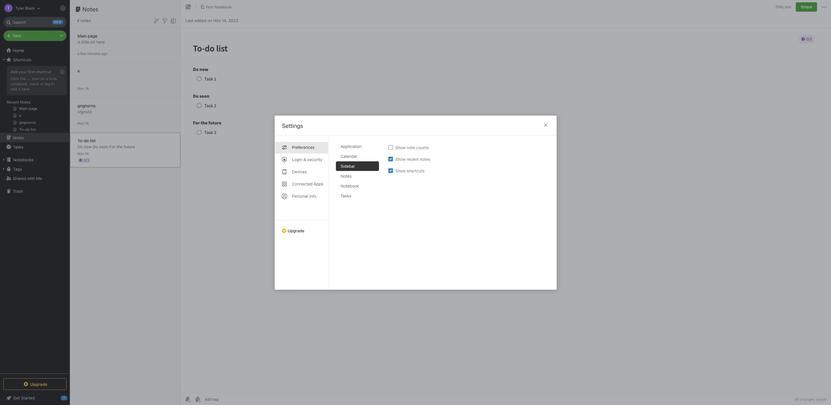 Task type: describe. For each thing, give the bounding box(es) containing it.
shortcuts
[[13, 57, 31, 62]]

connected
[[292, 182, 313, 187]]

recent
[[407, 157, 419, 162]]

nov inside note window element
[[213, 18, 221, 23]]

notes inside note list element
[[81, 18, 91, 23]]

show shortcuts
[[395, 168, 425, 173]]

your
[[19, 70, 27, 74]]

2023
[[228, 18, 238, 23]]

share button
[[796, 2, 818, 12]]

2 do from the left
[[93, 144, 98, 149]]

security
[[307, 157, 322, 162]]

connected apps
[[292, 182, 323, 187]]

page
[[88, 33, 97, 38]]

gngnsrns
[[77, 103, 96, 108]]

all changes saved
[[795, 398, 827, 402]]

Search text field
[[8, 17, 62, 27]]

notebooks link
[[0, 155, 70, 165]]

home
[[13, 48, 24, 53]]

first
[[28, 70, 35, 74]]

icon
[[32, 76, 39, 81]]

show for show note counts
[[395, 145, 406, 150]]

nov 14 for gngnsrns
[[77, 121, 89, 126]]

add
[[10, 70, 18, 74]]

to-
[[77, 138, 84, 143]]

add
[[10, 87, 17, 91]]

login & security
[[292, 157, 322, 162]]

tasks button
[[0, 142, 70, 152]]

3 14 from the top
[[85, 152, 89, 156]]

show note counts
[[395, 145, 429, 150]]

notes right the recent
[[20, 100, 30, 105]]

first notebook button
[[199, 3, 234, 11]]

add a reminder image
[[184, 396, 191, 403]]

soon
[[99, 144, 108, 149]]

new
[[13, 33, 21, 38]]

the inside note list element
[[117, 144, 123, 149]]

to-do list
[[77, 138, 96, 143]]

first
[[206, 5, 214, 9]]

notes inside note list element
[[82, 6, 98, 13]]

only you
[[776, 4, 792, 9]]

Show note counts checkbox
[[388, 145, 393, 150]]

last
[[186, 18, 194, 23]]

settings
[[282, 122, 303, 129]]

sidebar
[[341, 164, 355, 169]]

gngnsrns sfgnsfd
[[77, 103, 96, 114]]

saved
[[817, 398, 827, 402]]

notebook inside 'tab'
[[341, 184, 359, 189]]

info
[[309, 194, 316, 199]]

notes link
[[0, 133, 70, 142]]

shared with me
[[13, 176, 42, 181]]

personal
[[292, 194, 308, 199]]

a few minutes ago
[[77, 51, 107, 56]]

4 notes
[[77, 18, 91, 23]]

a inside note list element
[[77, 51, 79, 56]]

it
[[18, 87, 20, 91]]

first notebook
[[206, 5, 232, 9]]

future
[[124, 144, 135, 149]]

a
[[77, 39, 80, 44]]

edited
[[195, 18, 206, 23]]

recent
[[7, 100, 19, 105]]

trash link
[[0, 187, 70, 196]]

14 for e
[[85, 86, 89, 91]]

3 nov 14 from the top
[[77, 152, 89, 156]]

1 vertical spatial upgrade button
[[3, 379, 66, 391]]

trash
[[13, 189, 23, 194]]

icon on a note, notebook, stack or tag to add it here.
[[10, 76, 58, 91]]

on inside icon on a note, notebook, stack or tag to add it here.
[[40, 76, 45, 81]]

1 do from the left
[[77, 144, 83, 149]]

do now do soon for the future
[[77, 144, 135, 149]]

note window element
[[181, 0, 832, 406]]

calendar
[[341, 154, 357, 159]]

tasks inside tab
[[341, 194, 351, 198]]

...
[[27, 76, 31, 81]]

tags
[[13, 167, 22, 172]]

shared with me link
[[0, 174, 70, 183]]

expand note image
[[185, 3, 192, 10]]

stack
[[29, 82, 39, 86]]

you
[[785, 4, 792, 9]]

0/3
[[84, 158, 89, 163]]

shortcut
[[36, 70, 51, 74]]

to
[[51, 82, 55, 86]]

now
[[84, 144, 92, 149]]

close image
[[542, 122, 549, 129]]

&
[[303, 157, 306, 162]]

upgrade button inside 'tab list'
[[275, 220, 328, 236]]

e
[[77, 68, 80, 73]]

click the ...
[[10, 76, 31, 81]]

here.
[[22, 87, 30, 91]]



Task type: vqa. For each thing, say whether or not it's contained in the screenshot.
Note 2 at the left of the page
no



Task type: locate. For each thing, give the bounding box(es) containing it.
click
[[10, 76, 19, 81]]

note
[[407, 145, 415, 150]]

last edited on nov 14, 2023
[[186, 18, 238, 23]]

1 vertical spatial show
[[395, 157, 406, 162]]

2 14 from the top
[[85, 121, 89, 126]]

0 horizontal spatial tab list
[[275, 136, 329, 290]]

only
[[776, 4, 784, 9]]

notes up 4 notes
[[82, 6, 98, 13]]

notebook,
[[10, 82, 28, 86]]

nov up 0/3 on the top
[[77, 152, 84, 156]]

personal info
[[292, 194, 316, 199]]

notebook tab
[[336, 181, 379, 191]]

tasks tab
[[336, 191, 379, 201]]

nov 14 for e
[[77, 86, 89, 91]]

show right show note counts option
[[395, 145, 406, 150]]

the inside tree
[[20, 76, 26, 81]]

minutes
[[87, 51, 100, 56]]

1 horizontal spatial tasks
[[341, 194, 351, 198]]

login
[[292, 157, 302, 162]]

1 vertical spatial tasks
[[341, 194, 351, 198]]

1 vertical spatial on
[[40, 76, 45, 81]]

apps
[[314, 182, 323, 187]]

shared
[[13, 176, 26, 181]]

0 vertical spatial upgrade button
[[275, 220, 328, 236]]

upgrade
[[288, 228, 304, 233], [30, 382, 47, 387]]

14 up gngnsrns
[[85, 86, 89, 91]]

nov left 14, at the top of page
[[213, 18, 221, 23]]

shortcuts button
[[0, 55, 70, 64]]

sidebar tab
[[336, 161, 379, 171]]

or
[[40, 82, 43, 86]]

main page a little bit here
[[77, 33, 105, 44]]

0 vertical spatial tasks
[[13, 145, 23, 150]]

bit
[[90, 39, 95, 44]]

notes up tasks button
[[13, 135, 24, 140]]

2 nov 14 from the top
[[77, 121, 89, 126]]

14 down sfgnsfd
[[85, 121, 89, 126]]

sfgnsfd
[[77, 109, 92, 114]]

show
[[395, 145, 406, 150], [395, 157, 406, 162], [395, 168, 406, 173]]

0 vertical spatial notebook
[[215, 5, 232, 9]]

on up the "or"
[[40, 76, 45, 81]]

1 vertical spatial 14
[[85, 121, 89, 126]]

0 vertical spatial notes
[[81, 18, 91, 23]]

group containing add your first shortcut
[[0, 64, 70, 135]]

1 vertical spatial notes
[[420, 157, 430, 162]]

notes tab
[[336, 171, 379, 181]]

1 horizontal spatial upgrade button
[[275, 220, 328, 236]]

2 vertical spatial show
[[395, 168, 406, 173]]

ago
[[101, 51, 107, 56]]

tab list
[[275, 136, 329, 290], [336, 142, 384, 290]]

the left ...
[[20, 76, 26, 81]]

0 horizontal spatial upgrade
[[30, 382, 47, 387]]

preferences
[[292, 145, 315, 150]]

14
[[85, 86, 89, 91], [85, 121, 89, 126], [85, 152, 89, 156]]

nov 14 down sfgnsfd
[[77, 121, 89, 126]]

do down "list"
[[93, 144, 98, 149]]

notes right 4
[[81, 18, 91, 23]]

14 for gngnsrns
[[85, 121, 89, 126]]

14,
[[222, 18, 227, 23]]

0 horizontal spatial upgrade button
[[3, 379, 66, 391]]

nov 14 up gngnsrns
[[77, 86, 89, 91]]

Note Editor text field
[[181, 28, 832, 394]]

tree
[[0, 46, 70, 374]]

a left the few
[[77, 51, 79, 56]]

1 vertical spatial nov 14
[[77, 121, 89, 126]]

list
[[90, 138, 96, 143]]

show for show recent notes
[[395, 157, 406, 162]]

do down to-
[[77, 144, 83, 149]]

tab list containing application
[[336, 142, 384, 290]]

notebooks
[[13, 157, 34, 162]]

tab list for calendar
[[275, 136, 329, 290]]

0 horizontal spatial notes
[[81, 18, 91, 23]]

show for show shortcuts
[[395, 168, 406, 173]]

tasks up notebooks
[[13, 145, 23, 150]]

0 horizontal spatial the
[[20, 76, 26, 81]]

1 14 from the top
[[85, 86, 89, 91]]

new button
[[3, 31, 66, 41]]

tag
[[44, 82, 50, 86]]

show right show shortcuts option
[[395, 168, 406, 173]]

0 vertical spatial nov 14
[[77, 86, 89, 91]]

1 vertical spatial upgrade
[[30, 382, 47, 387]]

tab list for show note counts
[[336, 142, 384, 290]]

notebook inside button
[[215, 5, 232, 9]]

2 vertical spatial nov 14
[[77, 152, 89, 156]]

0 horizontal spatial on
[[40, 76, 45, 81]]

on inside note window element
[[208, 18, 212, 23]]

add your first shortcut
[[10, 70, 51, 74]]

note list element
[[70, 0, 181, 406]]

0 horizontal spatial do
[[77, 144, 83, 149]]

2 vertical spatial 14
[[85, 152, 89, 156]]

counts
[[416, 145, 429, 150]]

1 show from the top
[[395, 145, 406, 150]]

nov down e
[[77, 86, 84, 91]]

note,
[[49, 76, 58, 81]]

tab list containing preferences
[[275, 136, 329, 290]]

application tab
[[336, 142, 379, 151]]

notes inside tab
[[341, 174, 352, 179]]

notebook down notes tab
[[341, 184, 359, 189]]

settings image
[[59, 5, 66, 12]]

2 show from the top
[[395, 157, 406, 162]]

add tag image
[[194, 396, 201, 403]]

nov 14 up 0/3 on the top
[[77, 152, 89, 156]]

a
[[77, 51, 79, 56], [46, 76, 48, 81]]

home link
[[0, 46, 70, 55]]

notes down the counts
[[420, 157, 430, 162]]

show right show recent notes checkbox
[[395, 157, 406, 162]]

1 horizontal spatial tab list
[[336, 142, 384, 290]]

1 nov 14 from the top
[[77, 86, 89, 91]]

little
[[81, 39, 89, 44]]

group inside tree
[[0, 64, 70, 135]]

recent notes
[[7, 100, 30, 105]]

the
[[20, 76, 26, 81], [117, 144, 123, 149]]

share
[[801, 4, 813, 9]]

0 horizontal spatial notebook
[[215, 5, 232, 9]]

nov down sfgnsfd
[[77, 121, 84, 126]]

expand tags image
[[1, 167, 6, 172]]

do
[[84, 138, 89, 143]]

0 vertical spatial 14
[[85, 86, 89, 91]]

0 vertical spatial upgrade
[[288, 228, 304, 233]]

Show recent notes checkbox
[[388, 157, 393, 161]]

do
[[77, 144, 83, 149], [93, 144, 98, 149]]

tasks down the notebook 'tab'
[[341, 194, 351, 198]]

0 horizontal spatial a
[[46, 76, 48, 81]]

0 vertical spatial the
[[20, 76, 26, 81]]

few
[[80, 51, 86, 56]]

0 vertical spatial on
[[208, 18, 212, 23]]

application
[[341, 144, 362, 149]]

Show shortcuts checkbox
[[388, 168, 393, 173]]

show recent notes
[[395, 157, 430, 162]]

1 horizontal spatial upgrade
[[288, 228, 304, 233]]

1 vertical spatial a
[[46, 76, 48, 81]]

upgrade button
[[275, 220, 328, 236], [3, 379, 66, 391]]

notes
[[82, 6, 98, 13], [20, 100, 30, 105], [13, 135, 24, 140], [341, 174, 352, 179]]

group
[[0, 64, 70, 135]]

tasks inside button
[[13, 145, 23, 150]]

1 horizontal spatial the
[[117, 144, 123, 149]]

notes
[[81, 18, 91, 23], [420, 157, 430, 162]]

notes down sidebar at left
[[341, 174, 352, 179]]

the right for
[[117, 144, 123, 149]]

notebook right first
[[215, 5, 232, 9]]

shortcuts
[[407, 168, 425, 173]]

calendar tab
[[336, 152, 379, 161]]

3 show from the top
[[395, 168, 406, 173]]

14 up 0/3 on the top
[[85, 152, 89, 156]]

notebook
[[215, 5, 232, 9], [341, 184, 359, 189]]

1 vertical spatial the
[[117, 144, 123, 149]]

expand notebooks image
[[1, 158, 6, 162]]

nov
[[213, 18, 221, 23], [77, 86, 84, 91], [77, 121, 84, 126], [77, 152, 84, 156]]

for
[[109, 144, 116, 149]]

None search field
[[8, 17, 62, 27]]

here
[[96, 39, 105, 44]]

all
[[795, 398, 799, 402]]

1 horizontal spatial notebook
[[341, 184, 359, 189]]

1 horizontal spatial on
[[208, 18, 212, 23]]

devices
[[292, 169, 307, 174]]

1 horizontal spatial a
[[77, 51, 79, 56]]

0 vertical spatial show
[[395, 145, 406, 150]]

tags button
[[0, 165, 70, 174]]

tree containing home
[[0, 46, 70, 374]]

0 vertical spatial a
[[77, 51, 79, 56]]

1 vertical spatial notebook
[[341, 184, 359, 189]]

a inside icon on a note, notebook, stack or tag to add it here.
[[46, 76, 48, 81]]

0 horizontal spatial tasks
[[13, 145, 23, 150]]

on right edited
[[208, 18, 212, 23]]

with
[[27, 176, 35, 181]]

tasks
[[13, 145, 23, 150], [341, 194, 351, 198]]

changes
[[801, 398, 815, 402]]

me
[[36, 176, 42, 181]]

a up tag
[[46, 76, 48, 81]]

4
[[77, 18, 79, 23]]

1 horizontal spatial notes
[[420, 157, 430, 162]]

1 horizontal spatial do
[[93, 144, 98, 149]]



